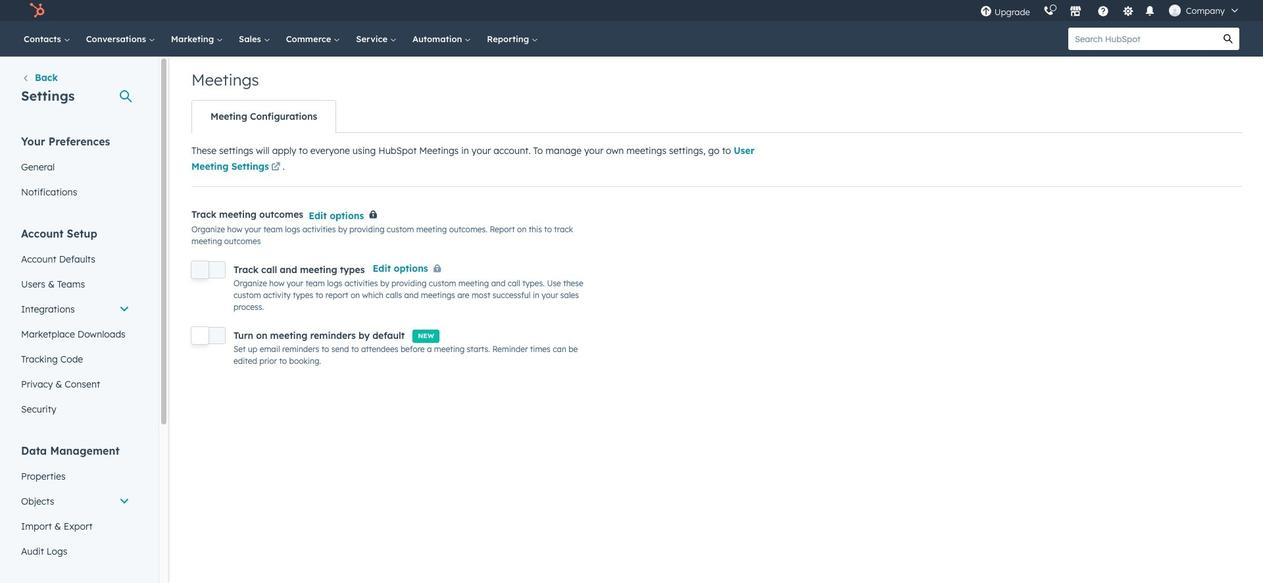 Task type: locate. For each thing, give the bounding box(es) containing it.
menu
[[974, 0, 1248, 21]]

your preferences element
[[13, 134, 138, 205]]

marketplaces image
[[1070, 6, 1082, 18]]

account setup element
[[13, 226, 138, 422]]



Task type: vqa. For each thing, say whether or not it's contained in the screenshot.
MARKETPLACES ICON
yes



Task type: describe. For each thing, give the bounding box(es) containing it.
link opens in a new window image
[[271, 163, 281, 172]]

simon jacob image
[[1170, 5, 1181, 16]]

data management element
[[13, 444, 138, 564]]

link opens in a new window image
[[271, 160, 281, 176]]

Search HubSpot search field
[[1069, 28, 1218, 50]]



